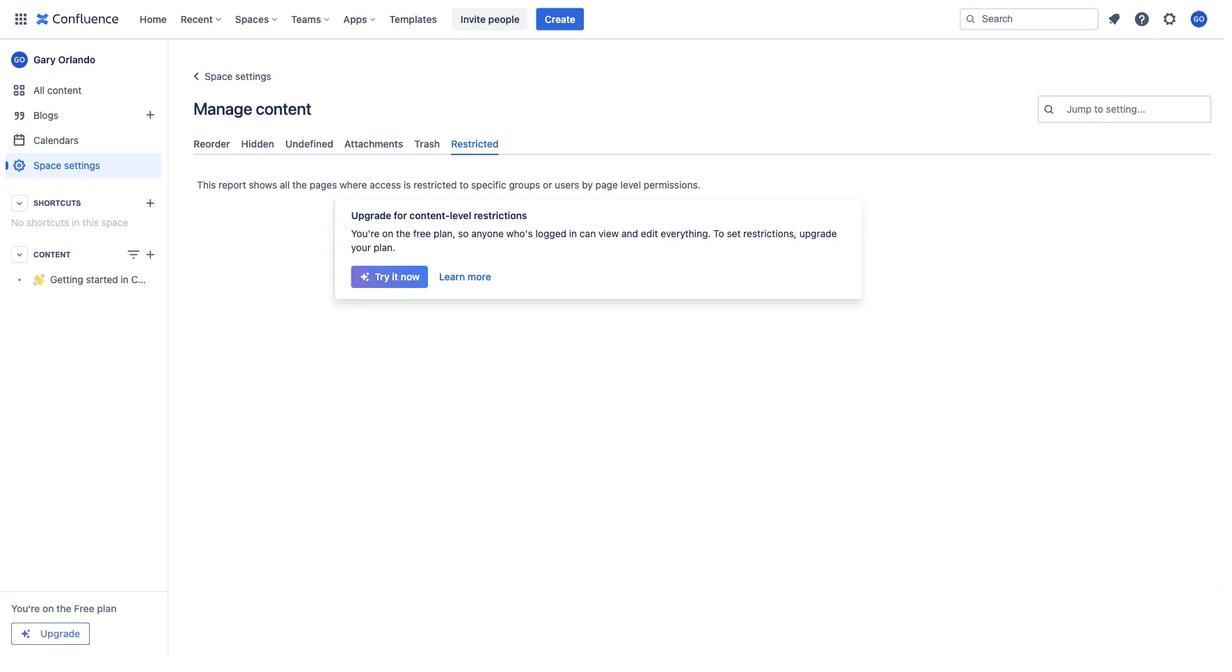 Task type: locate. For each thing, give the bounding box(es) containing it.
space
[[205, 71, 233, 82], [33, 160, 61, 171]]

content
[[47, 85, 82, 96], [256, 99, 311, 118]]

home
[[140, 13, 167, 25]]

free
[[413, 228, 431, 240]]

settings down calendars link
[[64, 160, 100, 171]]

1 horizontal spatial in
[[121, 274, 129, 285]]

1 vertical spatial the
[[396, 228, 411, 240]]

0 vertical spatial space settings
[[205, 71, 271, 82]]

0 horizontal spatial settings
[[64, 160, 100, 171]]

spaces button
[[231, 8, 283, 30]]

this
[[197, 179, 216, 191]]

orlando
[[58, 54, 96, 65]]

upgrade for upgrade
[[40, 628, 80, 640]]

2 horizontal spatial in
[[569, 228, 577, 240]]

this
[[82, 217, 99, 228]]

attachments
[[344, 138, 403, 149]]

upgrade inside upgrade for content-level restrictions you're on the free plan, so anyone who's logged in can view and edit everything. to set restrictions, upgrade your plan.
[[351, 210, 391, 222]]

0 horizontal spatial upgrade
[[40, 628, 80, 640]]

upgrade
[[351, 210, 391, 222], [40, 628, 80, 640]]

you're on the free plan
[[11, 603, 117, 615]]

content inside the all content "link"
[[47, 85, 82, 96]]

1 vertical spatial upgrade
[[40, 628, 80, 640]]

create a blog image
[[142, 107, 159, 123]]

level right 'page'
[[621, 179, 641, 191]]

undefined link
[[280, 132, 339, 155]]

tab list containing reorder
[[188, 132, 1218, 155]]

1 horizontal spatial the
[[292, 179, 307, 191]]

who's
[[507, 228, 533, 240]]

invite people
[[461, 13, 520, 25]]

1 horizontal spatial space
[[205, 71, 233, 82]]

0 horizontal spatial the
[[57, 603, 71, 615]]

content for all content
[[47, 85, 82, 96]]

everything.
[[661, 228, 711, 240]]

upgrade up you're
[[351, 210, 391, 222]]

banner
[[0, 0, 1225, 39]]

create a page image
[[142, 246, 159, 263]]

view
[[599, 228, 619, 240]]

0 vertical spatial space settings link
[[188, 68, 271, 85]]

restricted
[[414, 179, 457, 191]]

in left this
[[72, 217, 80, 228]]

in for confluence
[[121, 274, 129, 285]]

0 vertical spatial upgrade
[[351, 210, 391, 222]]

0 horizontal spatial space settings link
[[6, 153, 162, 178]]

so
[[458, 228, 469, 240]]

2 horizontal spatial the
[[396, 228, 411, 240]]

1 vertical spatial settings
[[64, 160, 100, 171]]

space settings down "calendars"
[[33, 160, 100, 171]]

shortcuts
[[27, 217, 69, 228]]

jump
[[1067, 103, 1092, 115]]

invite people button
[[452, 8, 528, 30]]

space settings up manage content
[[205, 71, 271, 82]]

settings inside space element
[[64, 160, 100, 171]]

change view image
[[125, 246, 142, 263]]

more
[[468, 271, 491, 283]]

level up "so"
[[450, 210, 471, 222]]

1 vertical spatial level
[[450, 210, 471, 222]]

1 vertical spatial space settings
[[33, 160, 100, 171]]

the left free
[[57, 603, 71, 615]]

0 horizontal spatial on
[[42, 603, 54, 615]]

the inside space element
[[57, 603, 71, 615]]

0 vertical spatial on
[[382, 228, 394, 240]]

to left specific
[[460, 179, 469, 191]]

upgrade for upgrade for content-level restrictions you're on the free plan, so anyone who's logged in can view and edit everything. to set restrictions, upgrade your plan.
[[351, 210, 391, 222]]

the right all
[[292, 179, 307, 191]]

trash link
[[409, 132, 446, 155]]

access
[[370, 179, 401, 191]]

getting
[[50, 274, 83, 285]]

1 horizontal spatial content
[[256, 99, 311, 118]]

1 vertical spatial space
[[33, 160, 61, 171]]

tab list
[[188, 132, 1218, 155]]

space settings link down "calendars"
[[6, 153, 162, 178]]

1 vertical spatial space settings link
[[6, 153, 162, 178]]

space settings link
[[188, 68, 271, 85], [6, 153, 162, 178]]

learn
[[439, 271, 465, 283]]

reorder link
[[188, 132, 236, 155]]

teams button
[[287, 8, 335, 30]]

2 vertical spatial the
[[57, 603, 71, 615]]

space down "calendars"
[[33, 160, 61, 171]]

calendars link
[[6, 128, 162, 153]]

0 vertical spatial space
[[205, 71, 233, 82]]

0 vertical spatial settings
[[235, 71, 271, 82]]

attachments link
[[339, 132, 409, 155]]

recent button
[[177, 8, 227, 30]]

0 vertical spatial level
[[621, 179, 641, 191]]

groups
[[509, 179, 540, 191]]

in
[[72, 217, 80, 228], [569, 228, 577, 240], [121, 274, 129, 285]]

1 vertical spatial on
[[42, 603, 54, 615]]

notification icon image
[[1106, 11, 1123, 27]]

in left can
[[569, 228, 577, 240]]

1 horizontal spatial to
[[1095, 103, 1104, 115]]

premium image
[[20, 629, 31, 640]]

0 horizontal spatial space settings
[[33, 160, 100, 171]]

to
[[1095, 103, 1104, 115], [460, 179, 469, 191]]

try
[[375, 271, 390, 283]]

hidden link
[[236, 132, 280, 155]]

gary orlando link
[[6, 46, 162, 74]]

content
[[33, 250, 70, 259]]

in right started
[[121, 274, 129, 285]]

on inside space element
[[42, 603, 54, 615]]

it
[[392, 271, 398, 283]]

content up undefined
[[256, 99, 311, 118]]

Search field
[[960, 8, 1099, 30]]

try it now button
[[351, 266, 428, 288]]

0 vertical spatial the
[[292, 179, 307, 191]]

0 horizontal spatial space
[[33, 160, 61, 171]]

1 horizontal spatial space settings
[[205, 71, 271, 82]]

content for manage content
[[256, 99, 311, 118]]

to right jump
[[1095, 103, 1104, 115]]

upgrade inside button
[[40, 628, 80, 640]]

on right you're on the left
[[42, 603, 54, 615]]

add shortcut image
[[142, 195, 159, 212]]

the inside upgrade for content-level restrictions you're on the free plan, so anyone who's logged in can view and edit everything. to set restrictions, upgrade your plan.
[[396, 228, 411, 240]]

learn more
[[439, 271, 491, 283]]

people
[[488, 13, 520, 25]]

plan,
[[434, 228, 456, 240]]

collapse sidebar image
[[152, 46, 182, 74]]

in for this
[[72, 217, 80, 228]]

0 horizontal spatial in
[[72, 217, 80, 228]]

started
[[86, 274, 118, 285]]

in inside upgrade for content-level restrictions you're on the free plan, so anyone who's logged in can view and edit everything. to set restrictions, upgrade your plan.
[[569, 228, 577, 240]]

on
[[382, 228, 394, 240], [42, 603, 54, 615]]

spaces
[[235, 13, 269, 25]]

1 horizontal spatial upgrade
[[351, 210, 391, 222]]

0 horizontal spatial to
[[460, 179, 469, 191]]

level
[[621, 179, 641, 191], [450, 210, 471, 222]]

upgrade down you're on the free plan
[[40, 628, 80, 640]]

blogs
[[33, 110, 59, 121]]

1 vertical spatial content
[[256, 99, 311, 118]]

the
[[292, 179, 307, 191], [396, 228, 411, 240], [57, 603, 71, 615]]

0 vertical spatial content
[[47, 85, 82, 96]]

space settings link up manage
[[188, 68, 271, 85]]

1 horizontal spatial on
[[382, 228, 394, 240]]

content-
[[410, 210, 450, 222]]

0 horizontal spatial content
[[47, 85, 82, 96]]

restricted
[[451, 138, 499, 149]]

shortcuts button
[[6, 191, 162, 216]]

content right all
[[47, 85, 82, 96]]

settings up manage content
[[235, 71, 271, 82]]

reorder
[[194, 138, 230, 149]]

this report shows all the pages where access is restricted to specific groups or users by page level permissions.
[[197, 179, 701, 191]]

or
[[543, 179, 552, 191]]

space element
[[0, 39, 183, 656]]

create link
[[537, 8, 584, 30]]

the down for
[[396, 228, 411, 240]]

confluence image
[[36, 11, 119, 27], [36, 11, 119, 27]]

and
[[622, 228, 638, 240]]

space up manage
[[205, 71, 233, 82]]

on up plan.
[[382, 228, 394, 240]]

gary orlando
[[33, 54, 96, 65]]

report
[[219, 179, 246, 191]]

0 horizontal spatial level
[[450, 210, 471, 222]]



Task type: vqa. For each thing, say whether or not it's contained in the screenshot.
in to the left
yes



Task type: describe. For each thing, give the bounding box(es) containing it.
gary
[[33, 54, 56, 65]]

shortcuts
[[33, 199, 81, 207]]

templates
[[390, 13, 437, 25]]

upgrade button
[[12, 624, 89, 645]]

for
[[394, 210, 407, 222]]

space settings link inside space element
[[6, 153, 162, 178]]

upgrade
[[800, 228, 837, 240]]

your profile and preferences image
[[1191, 11, 1208, 27]]

create
[[545, 13, 576, 25]]

space settings inside space element
[[33, 160, 100, 171]]

templates link
[[385, 8, 441, 30]]

banner containing home
[[0, 0, 1225, 39]]

teams
[[291, 13, 321, 25]]

you're
[[11, 603, 40, 615]]

learn more link
[[431, 266, 500, 288]]

no shortcuts in this space
[[11, 217, 128, 228]]

0 vertical spatial to
[[1095, 103, 1104, 115]]

1 horizontal spatial settings
[[235, 71, 271, 82]]

help icon image
[[1134, 11, 1151, 27]]

invite
[[461, 13, 486, 25]]

level inside upgrade for content-level restrictions you're on the free plan, so anyone who's logged in can view and edit everything. to set restrictions, upgrade your plan.
[[450, 210, 471, 222]]

users
[[555, 179, 580, 191]]

plan
[[97, 603, 117, 615]]

upgrade for content-level restrictions you're on the free plan, so anyone who's logged in can view and edit everything. to set restrictions, upgrade your plan.
[[351, 210, 837, 254]]

all
[[33, 85, 45, 96]]

search image
[[966, 14, 977, 25]]

content button
[[6, 242, 162, 267]]

manage
[[194, 99, 252, 118]]

hidden
[[241, 138, 274, 149]]

by
[[582, 179, 593, 191]]

getting started in confluence
[[50, 274, 183, 285]]

recent
[[181, 13, 213, 25]]

page
[[596, 179, 618, 191]]

1 horizontal spatial space settings link
[[188, 68, 271, 85]]

restricted link
[[446, 132, 504, 155]]

no
[[11, 217, 24, 228]]

calendars
[[33, 135, 79, 146]]

Search settings text field
[[1067, 102, 1070, 116]]

1 horizontal spatial level
[[621, 179, 641, 191]]

to
[[714, 228, 724, 240]]

restrictions
[[474, 210, 527, 222]]

apps
[[343, 13, 367, 25]]

logged
[[536, 228, 567, 240]]

manage content
[[194, 99, 311, 118]]

all content link
[[6, 78, 162, 103]]

setting...
[[1106, 103, 1146, 115]]

jump to setting...
[[1067, 103, 1146, 115]]

getting started in confluence link
[[6, 267, 183, 292]]

free
[[74, 603, 94, 615]]

pages
[[310, 179, 337, 191]]

try it now
[[375, 271, 420, 283]]

shows
[[249, 179, 277, 191]]

confluence
[[131, 274, 183, 285]]

on inside upgrade for content-level restrictions you're on the free plan, so anyone who's logged in can view and edit everything. to set restrictions, upgrade your plan.
[[382, 228, 394, 240]]

set
[[727, 228, 741, 240]]

restrictions,
[[744, 228, 797, 240]]

edit
[[641, 228, 658, 240]]

appswitcher icon image
[[13, 11, 29, 27]]

plan.
[[374, 242, 396, 254]]

all
[[280, 179, 290, 191]]

you're
[[351, 228, 380, 240]]

your
[[351, 242, 371, 254]]

all content
[[33, 85, 82, 96]]

where
[[340, 179, 367, 191]]

global element
[[8, 0, 957, 39]]

1 vertical spatial to
[[460, 179, 469, 191]]

permissions.
[[644, 179, 701, 191]]

trash
[[414, 138, 440, 149]]

blogs link
[[6, 103, 162, 128]]

apps button
[[339, 8, 381, 30]]

space
[[101, 217, 128, 228]]

now
[[401, 271, 420, 283]]

specific
[[471, 179, 506, 191]]

is
[[404, 179, 411, 191]]

can
[[580, 228, 596, 240]]

home link
[[135, 8, 171, 30]]

undefined
[[286, 138, 333, 149]]

settings icon image
[[1162, 11, 1179, 27]]



